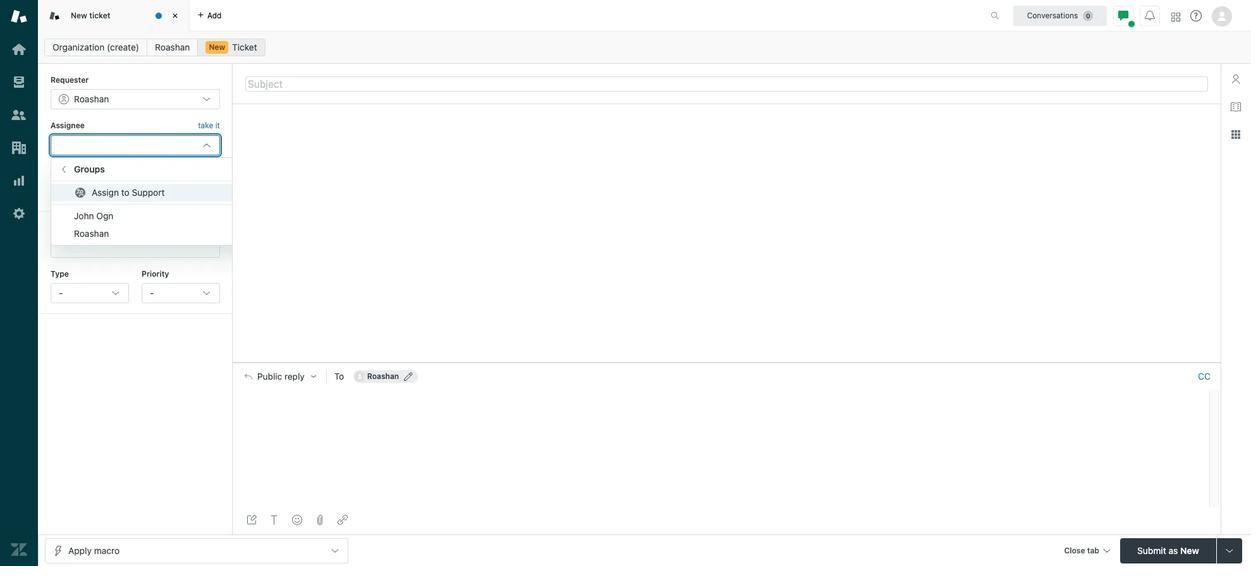 Task type: describe. For each thing, give the bounding box(es) containing it.
views image
[[11, 74, 27, 90]]

- button for type
[[51, 283, 129, 303]]

to
[[334, 371, 344, 382]]

knowledge image
[[1231, 102, 1241, 112]]

conversations
[[1027, 10, 1078, 20]]

close image
[[169, 9, 181, 22]]

get started image
[[11, 41, 27, 58]]

add attachment image
[[315, 515, 325, 525]]

reply
[[284, 372, 305, 382]]

edit user image
[[404, 372, 413, 381]]

assign to support
[[92, 187, 165, 198]]

secondary element
[[38, 35, 1251, 60]]

ticket
[[89, 11, 110, 20]]

john ogn
[[74, 211, 113, 222]]

apps image
[[1231, 130, 1241, 140]]

organization
[[52, 42, 104, 52]]

zendesk products image
[[1172, 12, 1180, 21]]

public
[[257, 372, 282, 382]]

take it button
[[198, 120, 220, 133]]

format text image
[[269, 515, 279, 525]]

button displays agent's chat status as online. image
[[1118, 10, 1129, 21]]

as
[[1169, 545, 1178, 556]]

- button for priority
[[142, 283, 220, 303]]

add button
[[190, 0, 229, 31]]

ticket
[[232, 42, 257, 52]]

(create)
[[107, 42, 139, 52]]

support
[[132, 187, 165, 198]]

displays possible ticket submission types image
[[1225, 546, 1235, 556]]

insert emojis image
[[292, 515, 302, 525]]

roashan right roashan@gmail.com icon
[[367, 372, 399, 381]]

Subject field
[[245, 76, 1208, 91]]

cc button
[[1198, 371, 1211, 382]]

tabs tab list
[[38, 0, 977, 32]]

reporting image
[[11, 173, 27, 189]]

john
[[74, 211, 94, 222]]

close tab
[[1064, 546, 1099, 555]]

add link (cmd k) image
[[338, 515, 348, 525]]



Task type: vqa. For each thing, say whether or not it's contained in the screenshot.
2nd "-"
yes



Task type: locate. For each thing, give the bounding box(es) containing it.
roashan inside requester 'element'
[[74, 94, 109, 105]]

organizations image
[[11, 140, 27, 156]]

Tags field
[[60, 241, 208, 254]]

assign
[[92, 187, 119, 198]]

- button down priority
[[142, 283, 220, 303]]

new
[[71, 11, 87, 20], [209, 42, 225, 52], [1180, 545, 1199, 556]]

apply
[[68, 545, 92, 556]]

- for priority
[[150, 288, 154, 298]]

get help image
[[1191, 10, 1202, 21]]

assignee
[[51, 121, 85, 130]]

requester
[[51, 75, 89, 85]]

conversations button
[[1013, 5, 1107, 26]]

2 - button from the left
[[142, 283, 220, 303]]

main element
[[0, 0, 38, 566]]

follow
[[199, 169, 220, 179]]

submit
[[1138, 545, 1166, 556]]

groups
[[74, 164, 105, 175]]

roashan down 'close' image
[[155, 42, 190, 52]]

- for type
[[59, 288, 63, 298]]

minimize composer image
[[722, 358, 732, 368]]

customer context image
[[1231, 74, 1241, 84]]

roashan inside assignee list box
[[74, 228, 109, 239]]

public reply
[[257, 372, 305, 382]]

zendesk image
[[11, 542, 27, 558]]

tags
[[51, 223, 68, 233]]

2 horizontal spatial new
[[1180, 545, 1199, 556]]

notifications image
[[1145, 10, 1155, 21]]

- down type
[[59, 288, 63, 298]]

cc
[[1198, 371, 1211, 382]]

submit as new
[[1138, 545, 1199, 556]]

assignee list box
[[51, 158, 251, 246]]

admin image
[[11, 205, 27, 222]]

ogn
[[96, 211, 113, 222]]

public reply button
[[233, 363, 326, 390]]

1 horizontal spatial -
[[150, 288, 154, 298]]

organization (create) button
[[44, 39, 147, 56]]

zendesk support image
[[11, 8, 27, 25]]

customers image
[[11, 107, 27, 123]]

- button down type
[[51, 283, 129, 303]]

roashan@gmail.com image
[[355, 372, 365, 382]]

follow button
[[199, 169, 220, 180]]

2 - from the left
[[150, 288, 154, 298]]

1 vertical spatial new
[[209, 42, 225, 52]]

tab
[[1087, 546, 1099, 555]]

requester element
[[51, 89, 220, 110]]

roashan
[[155, 42, 190, 52], [74, 94, 109, 105], [74, 228, 109, 239], [367, 372, 399, 381]]

new inside secondary element
[[209, 42, 225, 52]]

it
[[215, 121, 220, 130]]

assignee element
[[51, 135, 220, 155]]

assign to support option
[[51, 184, 250, 202]]

- down priority
[[150, 288, 154, 298]]

close
[[1064, 546, 1085, 555]]

take it
[[198, 121, 220, 130]]

0 horizontal spatial -
[[59, 288, 63, 298]]

roashan inside roashan link
[[155, 42, 190, 52]]

new for new
[[209, 42, 225, 52]]

new inside tab
[[71, 11, 87, 20]]

- button
[[51, 283, 129, 303], [142, 283, 220, 303]]

roashan down john ogn
[[74, 228, 109, 239]]

roashan down requester
[[74, 94, 109, 105]]

to
[[121, 187, 130, 198]]

take
[[198, 121, 213, 130]]

1 - button from the left
[[51, 283, 129, 303]]

0 horizontal spatial - button
[[51, 283, 129, 303]]

new ticket tab
[[38, 0, 190, 32]]

2 vertical spatial new
[[1180, 545, 1199, 556]]

groups option
[[51, 161, 250, 179]]

type
[[51, 269, 69, 279]]

1 horizontal spatial new
[[209, 42, 225, 52]]

roashan link
[[147, 39, 198, 56]]

priority
[[142, 269, 169, 279]]

add
[[207, 10, 222, 20]]

macro
[[94, 545, 120, 556]]

0 vertical spatial new
[[71, 11, 87, 20]]

new ticket
[[71, 11, 110, 20]]

1 horizontal spatial - button
[[142, 283, 220, 303]]

-
[[59, 288, 63, 298], [150, 288, 154, 298]]

organization (create)
[[52, 42, 139, 52]]

new for new ticket
[[71, 11, 87, 20]]

1 - from the left
[[59, 288, 63, 298]]

draft mode image
[[247, 515, 257, 525]]

close tab button
[[1059, 538, 1115, 566]]

apply macro
[[68, 545, 120, 556]]

0 horizontal spatial new
[[71, 11, 87, 20]]



